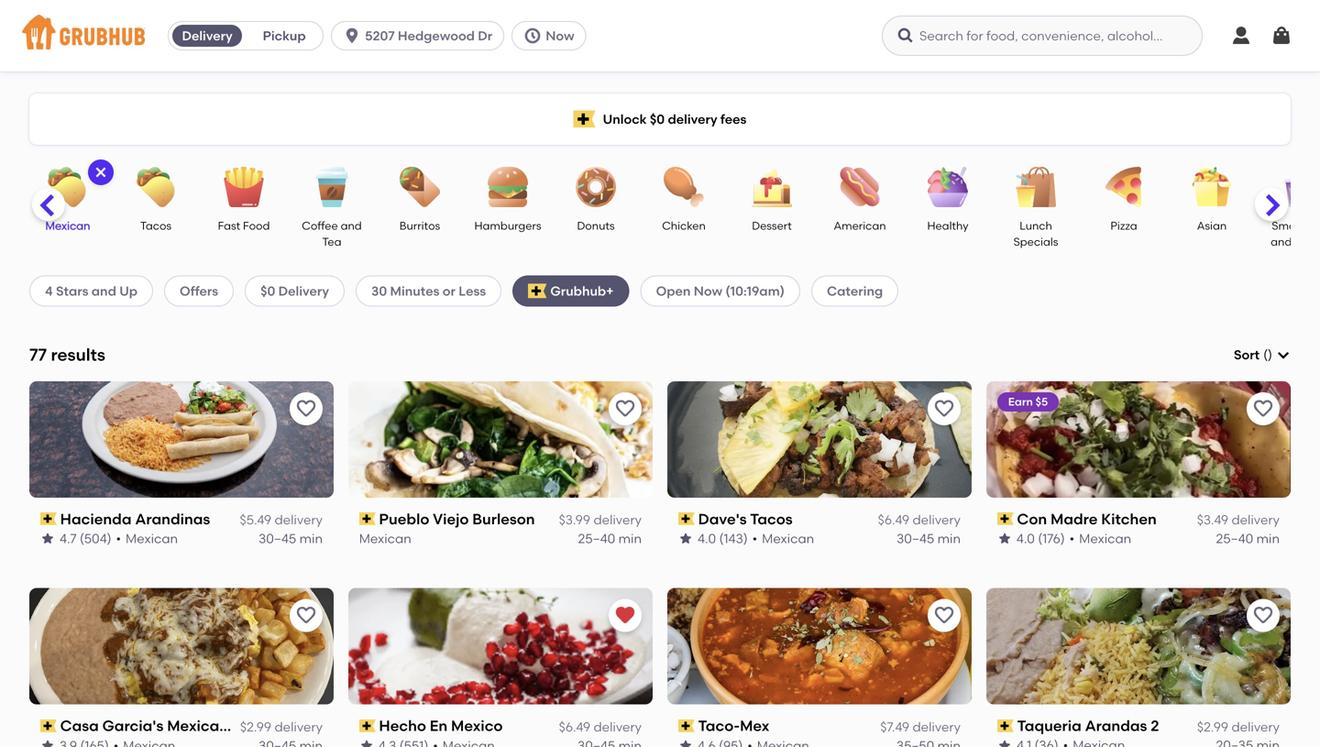 Task type: vqa. For each thing, say whether or not it's contained in the screenshot.
the Anthony's
no



Task type: locate. For each thing, give the bounding box(es) containing it.
1 vertical spatial $6.49 delivery
[[559, 719, 642, 735]]

4.0
[[698, 531, 716, 546], [1017, 531, 1036, 546]]

0 vertical spatial grubhub plus flag logo image
[[574, 111, 596, 128]]

1 horizontal spatial $6.49
[[878, 512, 910, 528]]

2 horizontal spatial • mexican
[[1070, 531, 1132, 546]]

3 min from the left
[[938, 531, 961, 546]]

hecho en mexico logo image
[[348, 588, 653, 705]]

1 horizontal spatial $2.99
[[1198, 719, 1229, 735]]

1 svg image from the left
[[343, 27, 361, 45]]

2 • from the left
[[753, 531, 758, 546]]

0 vertical spatial $0
[[650, 111, 665, 127]]

2
[[1151, 717, 1160, 735]]

taco-mex
[[699, 717, 770, 735]]

1 horizontal spatial •
[[753, 531, 758, 546]]

0 horizontal spatial tacos
[[140, 219, 172, 232]]

burleson
[[473, 510, 535, 528]]

0 horizontal spatial svg image
[[343, 27, 361, 45]]

2 25–40 min from the left
[[1216, 531, 1280, 546]]

• mexican down hacienda arandinas
[[116, 531, 178, 546]]

$3.99
[[559, 512, 591, 528]]

now right open at the top of the page
[[694, 283, 723, 299]]

2 30–45 min from the left
[[897, 531, 961, 546]]

1 horizontal spatial 30–45 min
[[897, 531, 961, 546]]

• right (143)
[[753, 531, 758, 546]]

delivery down tea
[[278, 283, 329, 299]]

$2.99 for 2
[[1198, 719, 1229, 735]]

asian image
[[1180, 167, 1244, 207]]

grubhub plus flag logo image left the unlock
[[574, 111, 596, 128]]

taqueria arandas 2 logo image
[[987, 588, 1291, 705]]

now
[[546, 28, 575, 44], [694, 283, 723, 299]]

chicken
[[662, 219, 706, 232]]

30–45
[[259, 531, 296, 546], [897, 531, 935, 546]]

2 min from the left
[[619, 531, 642, 546]]

• mexican down dave's tacos
[[753, 531, 815, 546]]

burritos image
[[388, 167, 452, 207]]

2 $2.99 delivery from the left
[[1198, 719, 1280, 735]]

delivery for pueblo viejo burleson
[[594, 512, 642, 528]]

25–40 min down "$3.49 delivery"
[[1216, 531, 1280, 546]]

grubhub plus flag logo image left grubhub+
[[528, 284, 547, 298]]

and up tea
[[341, 219, 362, 232]]

subscription pass image left dave's
[[679, 513, 695, 526]]

subscription pass image for pueblo viejo burleson
[[359, 513, 376, 526]]

subscription pass image left taqueria
[[998, 720, 1014, 733]]

25–40 for pueblo viejo burleson
[[578, 531, 616, 546]]

0 horizontal spatial $2.99
[[240, 719, 272, 735]]

casa garcia's mexican restaurant
[[60, 717, 312, 735]]

4.0 down con
[[1017, 531, 1036, 546]]

1 vertical spatial tacos
[[750, 510, 793, 528]]

dave's tacos
[[699, 510, 793, 528]]

0 vertical spatial $6.49 delivery
[[878, 512, 961, 528]]

2 horizontal spatial svg image
[[897, 27, 915, 45]]

1 horizontal spatial 25–40 min
[[1216, 531, 1280, 546]]

1 • mexican from the left
[[116, 531, 178, 546]]

con madre kitchen
[[1018, 510, 1157, 528]]

2 25–40 from the left
[[1216, 531, 1254, 546]]

saved restaurant button
[[609, 599, 642, 632]]

None field
[[1234, 346, 1291, 364]]

$7.49
[[881, 719, 910, 735]]

min
[[300, 531, 323, 546], [619, 531, 642, 546], [938, 531, 961, 546], [1257, 531, 1280, 546]]

• for tacos
[[753, 531, 758, 546]]

0 horizontal spatial save this restaurant image
[[614, 398, 636, 420]]

0 horizontal spatial 4.0
[[698, 531, 716, 546]]

1 min from the left
[[300, 531, 323, 546]]

$5.49 delivery
[[240, 512, 323, 528]]

3 • from the left
[[1070, 531, 1075, 546]]

0 vertical spatial tacos
[[140, 219, 172, 232]]

2 4.0 from the left
[[1017, 531, 1036, 546]]

0 horizontal spatial •
[[116, 531, 121, 546]]

subscription pass image
[[40, 513, 57, 526], [679, 513, 695, 526], [998, 513, 1014, 526], [679, 720, 695, 733], [998, 720, 1014, 733]]

2 svg image from the left
[[524, 27, 542, 45]]

star icon image for taqueria arandas 2
[[998, 739, 1012, 747]]

•
[[116, 531, 121, 546], [753, 531, 758, 546], [1070, 531, 1075, 546]]

2 horizontal spatial •
[[1070, 531, 1075, 546]]

3 • mexican from the left
[[1070, 531, 1132, 546]]

0 vertical spatial $6.49
[[878, 512, 910, 528]]

1 horizontal spatial 25–40
[[1216, 531, 1254, 546]]

delivery for con madre kitchen
[[1232, 512, 1280, 528]]

4 min from the left
[[1257, 531, 1280, 546]]

1 horizontal spatial and
[[341, 219, 362, 232]]

subscription pass image left hacienda
[[40, 513, 57, 526]]

2 horizontal spatial save this restaurant image
[[1253, 605, 1275, 627]]

catering
[[827, 283, 883, 299]]

1 horizontal spatial 30–45
[[897, 531, 935, 546]]

1 4.0 from the left
[[698, 531, 716, 546]]

subscription pass image for taco-mex
[[679, 720, 695, 733]]

minutes
[[390, 283, 440, 299]]

main navigation navigation
[[0, 0, 1321, 72]]

dessert
[[752, 219, 792, 232]]

2 • mexican from the left
[[753, 531, 815, 546]]

1 vertical spatial and
[[92, 283, 116, 299]]

1 25–40 from the left
[[578, 531, 616, 546]]

1 25–40 min from the left
[[578, 531, 642, 546]]

and inside coffee and tea
[[341, 219, 362, 232]]

0 horizontal spatial delivery
[[182, 28, 233, 44]]

25–40 min
[[578, 531, 642, 546], [1216, 531, 1280, 546]]

dave's
[[699, 510, 747, 528]]

0 vertical spatial now
[[546, 28, 575, 44]]

subscription pass image left taco-
[[679, 720, 695, 733]]

save this restaurant image for dave's tacos
[[934, 398, 956, 420]]

delivery
[[668, 111, 718, 127], [275, 512, 323, 528], [594, 512, 642, 528], [913, 512, 961, 528], [1232, 512, 1280, 528], [275, 719, 323, 735], [594, 719, 642, 735], [913, 719, 961, 735], [1232, 719, 1280, 735]]

)
[[1268, 347, 1273, 363]]

mexican down mexican "image"
[[45, 219, 90, 232]]

$5
[[1036, 395, 1049, 408]]

subscription pass image for hacienda arandinas
[[40, 513, 57, 526]]

0 horizontal spatial now
[[546, 28, 575, 44]]

delivery
[[182, 28, 233, 44], [278, 283, 329, 299]]

and left 'up'
[[92, 283, 116, 299]]

mex
[[740, 717, 770, 735]]

subscription pass image left casa
[[40, 720, 57, 733]]

healthy
[[928, 219, 969, 232]]

1 horizontal spatial grubhub plus flag logo image
[[574, 111, 596, 128]]

tacos
[[140, 219, 172, 232], [750, 510, 793, 528]]

subscription pass image left con
[[998, 513, 1014, 526]]

$2.99
[[240, 719, 272, 735], [1198, 719, 1229, 735]]

1 $2.99 delivery from the left
[[240, 719, 323, 735]]

star icon image for dave's tacos
[[679, 531, 693, 546]]

(504)
[[80, 531, 111, 546]]

1 horizontal spatial $2.99 delivery
[[1198, 719, 1280, 735]]

coffee
[[302, 219, 338, 232]]

star icon image for hacienda arandinas
[[40, 531, 55, 546]]

30–45 min
[[259, 531, 323, 546], [897, 531, 961, 546]]

save this restaurant button for pueblo viejo burleson
[[609, 392, 642, 425]]

svg image
[[1231, 25, 1253, 47], [1271, 25, 1293, 47], [94, 165, 108, 180], [1277, 348, 1291, 362]]

30–45 min for hacienda arandinas
[[259, 531, 323, 546]]

earn
[[1009, 395, 1034, 408]]

fees
[[721, 111, 747, 127]]

1 horizontal spatial save this restaurant image
[[934, 398, 956, 420]]

25–40 min for pueblo viejo burleson
[[578, 531, 642, 546]]

save this restaurant button for taqueria arandas 2
[[1247, 599, 1280, 632]]

1 $2.99 from the left
[[240, 719, 272, 735]]

sort
[[1234, 347, 1260, 363]]

mexican
[[45, 219, 90, 232], [126, 531, 178, 546], [359, 531, 412, 546], [762, 531, 815, 546], [1080, 531, 1132, 546], [167, 717, 228, 735]]

subscription pass image left pueblo
[[359, 513, 376, 526]]

now inside button
[[546, 28, 575, 44]]

1 horizontal spatial 4.0
[[1017, 531, 1036, 546]]

hacienda arandinas logo image
[[29, 381, 334, 498]]

0 horizontal spatial 30–45
[[259, 531, 296, 546]]

0 horizontal spatial 25–40 min
[[578, 531, 642, 546]]

svg image inside now button
[[524, 27, 542, 45]]

tacos image
[[124, 167, 188, 207]]

subscription pass image left hecho
[[359, 720, 376, 733]]

25–40 down "$3.49 delivery"
[[1216, 531, 1254, 546]]

$0
[[650, 111, 665, 127], [261, 283, 275, 299]]

delivery left pickup
[[182, 28, 233, 44]]

0 horizontal spatial • mexican
[[116, 531, 178, 546]]

subscription pass image for hecho en mexico
[[359, 720, 376, 733]]

4
[[45, 283, 53, 299]]

• mexican down con madre kitchen
[[1070, 531, 1132, 546]]

hecho en mexico
[[379, 717, 503, 735]]

$6.49 delivery for dave's tacos
[[878, 512, 961, 528]]

unlock $0 delivery fees
[[603, 111, 747, 127]]

save this restaurant button
[[290, 392, 323, 425], [609, 392, 642, 425], [928, 392, 961, 425], [1247, 392, 1280, 425], [290, 599, 323, 632], [928, 599, 961, 632], [1247, 599, 1280, 632]]

1 30–45 from the left
[[259, 531, 296, 546]]

donuts
[[577, 219, 615, 232]]

results
[[51, 345, 105, 365]]

25–40 min down $3.99 delivery
[[578, 531, 642, 546]]

$6.49 delivery
[[878, 512, 961, 528], [559, 719, 642, 735]]

tacos down "tacos" image
[[140, 219, 172, 232]]

30–45 min for dave's tacos
[[897, 531, 961, 546]]

$0 right the unlock
[[650, 111, 665, 127]]

0 vertical spatial and
[[341, 219, 362, 232]]

25–40
[[578, 531, 616, 546], [1216, 531, 1254, 546]]

0 horizontal spatial grubhub plus flag logo image
[[528, 284, 547, 298]]

en
[[430, 717, 448, 735]]

subscription pass image
[[359, 513, 376, 526], [40, 720, 57, 733], [359, 720, 376, 733]]

1 vertical spatial $0
[[261, 283, 275, 299]]

$0 down food
[[261, 283, 275, 299]]

save this restaurant button for casa garcia's mexican restaurant
[[290, 599, 323, 632]]

tea
[[322, 235, 342, 248]]

grubhub plus flag logo image
[[574, 111, 596, 128], [528, 284, 547, 298]]

and
[[341, 219, 362, 232], [92, 283, 116, 299]]

save this restaurant image
[[614, 398, 636, 420], [934, 398, 956, 420], [1253, 605, 1275, 627]]

grubhub plus flag logo image for unlock $0 delivery fees
[[574, 111, 596, 128]]

pueblo
[[379, 510, 430, 528]]

0 horizontal spatial $0
[[261, 283, 275, 299]]

1 horizontal spatial delivery
[[278, 283, 329, 299]]

arandas
[[1085, 717, 1148, 735]]

garcia's
[[102, 717, 164, 735]]

1 horizontal spatial svg image
[[524, 27, 542, 45]]

pueblo viejo burleson
[[379, 510, 535, 528]]

0 horizontal spatial 25–40
[[578, 531, 616, 546]]

25–40 for con madre kitchen
[[1216, 531, 1254, 546]]

1 vertical spatial grubhub plus flag logo image
[[528, 284, 547, 298]]

earn $5
[[1009, 395, 1049, 408]]

star icon image
[[40, 531, 55, 546], [679, 531, 693, 546], [998, 531, 1012, 546], [40, 739, 55, 747], [359, 739, 374, 747], [679, 739, 693, 747], [998, 739, 1012, 747]]

0 horizontal spatial $2.99 delivery
[[240, 719, 323, 735]]

min for hacienda arandinas
[[300, 531, 323, 546]]

0 vertical spatial delivery
[[182, 28, 233, 44]]

con
[[1018, 510, 1048, 528]]

25–40 down $3.99 delivery
[[578, 531, 616, 546]]

svg image inside the 5207 hedgewood dr button
[[343, 27, 361, 45]]

svg image for 5207 hedgewood dr
[[343, 27, 361, 45]]

0 horizontal spatial 30–45 min
[[259, 531, 323, 546]]

• down the madre
[[1070, 531, 1075, 546]]

viejo
[[433, 510, 469, 528]]

burritos
[[400, 219, 440, 232]]

coffee and tea image
[[300, 167, 364, 207]]

svg image
[[343, 27, 361, 45], [524, 27, 542, 45], [897, 27, 915, 45]]

1 • from the left
[[116, 531, 121, 546]]

Search for food, convenience, alcohol... search field
[[882, 16, 1203, 56]]

$2.99 delivery
[[240, 719, 323, 735], [1198, 719, 1280, 735]]

4.0 down dave's
[[698, 531, 716, 546]]

1 vertical spatial $6.49
[[559, 719, 591, 735]]

1 horizontal spatial $6.49 delivery
[[878, 512, 961, 528]]

tacos right dave's
[[750, 510, 793, 528]]

0 horizontal spatial $6.49
[[559, 719, 591, 735]]

save this restaurant image
[[295, 398, 317, 420], [1253, 398, 1275, 420], [295, 605, 317, 627], [934, 605, 956, 627]]

• mexican for madre
[[1070, 531, 1132, 546]]

2 $2.99 from the left
[[1198, 719, 1229, 735]]

save this restaurant image for taco-mex
[[934, 605, 956, 627]]

1 horizontal spatial now
[[694, 283, 723, 299]]

1 vertical spatial delivery
[[278, 283, 329, 299]]

• for madre
[[1070, 531, 1075, 546]]

2 30–45 from the left
[[897, 531, 935, 546]]

77 results
[[29, 345, 105, 365]]

0 horizontal spatial $6.49 delivery
[[559, 719, 642, 735]]

up
[[119, 283, 138, 299]]

1 30–45 min from the left
[[259, 531, 323, 546]]

1 horizontal spatial • mexican
[[753, 531, 815, 546]]

grubhub+
[[551, 283, 614, 299]]

now right dr
[[546, 28, 575, 44]]

• right (504)
[[116, 531, 121, 546]]

• mexican
[[116, 531, 178, 546], [753, 531, 815, 546], [1070, 531, 1132, 546]]



Task type: describe. For each thing, give the bounding box(es) containing it.
$3.49 delivery
[[1197, 512, 1280, 528]]

coffee and tea
[[302, 219, 362, 248]]

$0 delivery
[[261, 283, 329, 299]]

$6.49 for hecho en mexico
[[559, 719, 591, 735]]

(143)
[[719, 531, 748, 546]]

offers
[[180, 283, 218, 299]]

star icon image for casa garcia's mexican restaurant
[[40, 739, 55, 747]]

hacienda arandinas
[[60, 510, 210, 528]]

$6.49 delivery for hecho en mexico
[[559, 719, 642, 735]]

delivery for taqueria arandas 2
[[1232, 719, 1280, 735]]

30
[[371, 283, 387, 299]]

4.7 (504)
[[60, 531, 111, 546]]

save this restaurant image for pueblo viejo burleson
[[614, 398, 636, 420]]

food
[[243, 219, 270, 232]]

delivery for casa garcia's mexican restaurant
[[275, 719, 323, 735]]

american
[[834, 219, 886, 232]]

star icon image for taco-mex
[[679, 739, 693, 747]]

hacienda
[[60, 510, 132, 528]]

hedgewood
[[398, 28, 475, 44]]

madre
[[1051, 510, 1098, 528]]

mexican down hacienda arandinas
[[126, 531, 178, 546]]

5207 hedgewood dr button
[[331, 21, 512, 50]]

star icon image for hecho en mexico
[[359, 739, 374, 747]]

save this restaurant button for dave's tacos
[[928, 392, 961, 425]]

25–40 min for con madre kitchen
[[1216, 531, 1280, 546]]

restaurant
[[232, 717, 312, 735]]

$5.49
[[240, 512, 272, 528]]

con madre kitchen logo image
[[987, 381, 1291, 498]]

open now (10:19am)
[[656, 283, 785, 299]]

specials
[[1014, 235, 1059, 248]]

lunch specials image
[[1004, 167, 1068, 207]]

asian
[[1198, 219, 1227, 232]]

30–45 for hacienda arandinas
[[259, 531, 296, 546]]

healthy image
[[916, 167, 980, 207]]

delivery for hecho en mexico
[[594, 719, 642, 735]]

4.0 (143)
[[698, 531, 748, 546]]

$3.49
[[1197, 512, 1229, 528]]

smoothie
[[1271, 219, 1321, 248]]

min for pueblo viejo burleson
[[619, 531, 642, 546]]

chicken image
[[652, 167, 716, 207]]

$7.49 delivery
[[881, 719, 961, 735]]

4.7
[[60, 531, 77, 546]]

star icon image for con madre kitchen
[[998, 531, 1012, 546]]

stars
[[56, 283, 88, 299]]

$2.99 delivery for casa garcia's mexican restaurant
[[240, 719, 323, 735]]

taco-
[[699, 717, 740, 735]]

$3.99 delivery
[[559, 512, 642, 528]]

5207
[[365, 28, 395, 44]]

none field containing sort
[[1234, 346, 1291, 364]]

4.0 for dave's tacos
[[698, 531, 716, 546]]

1 vertical spatial now
[[694, 283, 723, 299]]

1 horizontal spatial $0
[[650, 111, 665, 127]]

hamburgers image
[[476, 167, 540, 207]]

hecho
[[379, 717, 427, 735]]

• for arandinas
[[116, 531, 121, 546]]

lunch
[[1020, 219, 1053, 232]]

taqueria
[[1018, 717, 1082, 735]]

$2.99 delivery for taqueria arandas 2
[[1198, 719, 1280, 735]]

taco-mex logo image
[[668, 588, 972, 705]]

kitchen
[[1102, 510, 1157, 528]]

dave's tacos logo image
[[668, 381, 972, 498]]

casa
[[60, 717, 99, 735]]

delivery button
[[169, 21, 246, 50]]

subscription pass image for casa garcia's mexican restaurant
[[40, 720, 57, 733]]

mexican down con madre kitchen
[[1080, 531, 1132, 546]]

dessert image
[[740, 167, 804, 207]]

delivery for dave's tacos
[[913, 512, 961, 528]]

subscription pass image for taqueria arandas 2
[[998, 720, 1014, 733]]

4.0 (176)
[[1017, 531, 1066, 546]]

saved restaurant image
[[614, 605, 636, 627]]

dr
[[478, 28, 493, 44]]

taqueria arandas 2
[[1018, 717, 1160, 735]]

less
[[459, 283, 486, 299]]

pizza image
[[1092, 167, 1156, 207]]

save this restaurant image for casa garcia's mexican restaurant
[[295, 605, 317, 627]]

4 stars and up
[[45, 283, 138, 299]]

$6.49 for dave's tacos
[[878, 512, 910, 528]]

save this restaurant button for taco-mex
[[928, 599, 961, 632]]

subscription pass image for con madre kitchen
[[998, 513, 1014, 526]]

min for dave's tacos
[[938, 531, 961, 546]]

save this restaurant button for hacienda arandinas
[[290, 392, 323, 425]]

american image
[[828, 167, 892, 207]]

(
[[1264, 347, 1268, 363]]

delivery for taco-mex
[[913, 719, 961, 735]]

• mexican for arandinas
[[116, 531, 178, 546]]

delivery inside button
[[182, 28, 233, 44]]

30–45 for dave's tacos
[[897, 531, 935, 546]]

delivery for hacienda arandinas
[[275, 512, 323, 528]]

fast
[[218, 219, 240, 232]]

open
[[656, 283, 691, 299]]

4.0 for con madre kitchen
[[1017, 531, 1036, 546]]

or
[[443, 283, 456, 299]]

0 horizontal spatial and
[[92, 283, 116, 299]]

subscription pass image for dave's tacos
[[679, 513, 695, 526]]

5207 hedgewood dr
[[365, 28, 493, 44]]

mexican down pueblo
[[359, 531, 412, 546]]

• mexican for tacos
[[753, 531, 815, 546]]

pizza
[[1111, 219, 1138, 232]]

$2.99 for mexican
[[240, 719, 272, 735]]

casa garcia's mexican restaurant logo image
[[29, 588, 334, 705]]

(176)
[[1039, 531, 1066, 546]]

save this restaurant image for taqueria arandas 2
[[1253, 605, 1275, 627]]

arandinas
[[135, 510, 210, 528]]

30 minutes or less
[[371, 283, 486, 299]]

1 horizontal spatial tacos
[[750, 510, 793, 528]]

pickup button
[[246, 21, 323, 50]]

sort ( )
[[1234, 347, 1273, 363]]

fast food
[[218, 219, 270, 232]]

fast food image
[[212, 167, 276, 207]]

min for con madre kitchen
[[1257, 531, 1280, 546]]

3 svg image from the left
[[897, 27, 915, 45]]

77
[[29, 345, 47, 365]]

now button
[[512, 21, 594, 50]]

pueblo viejo burleson logo image
[[348, 381, 653, 498]]

pickup
[[263, 28, 306, 44]]

svg image for now
[[524, 27, 542, 45]]

hamburgers
[[475, 219, 542, 232]]

(10:19am)
[[726, 283, 785, 299]]

grubhub plus flag logo image for grubhub+
[[528, 284, 547, 298]]

unlock
[[603, 111, 647, 127]]

mexican right garcia's
[[167, 717, 228, 735]]

lunch specials
[[1014, 219, 1059, 248]]

mexican down dave's tacos
[[762, 531, 815, 546]]

mexico
[[451, 717, 503, 735]]

donuts image
[[564, 167, 628, 207]]

save this restaurant image for hacienda arandinas
[[295, 398, 317, 420]]

mexican image
[[36, 167, 100, 207]]



